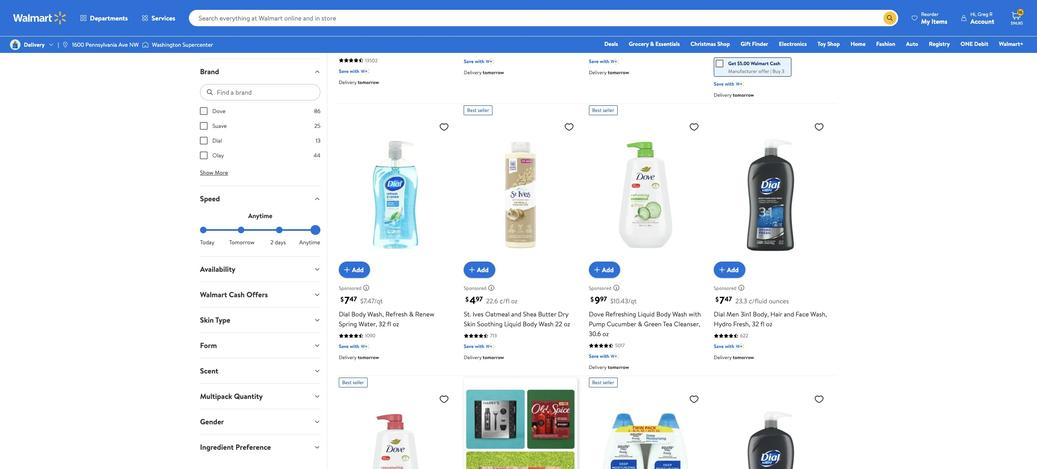 Task type: vqa. For each thing, say whether or not it's contained in the screenshot.
Compare
no



Task type: locate. For each thing, give the bounding box(es) containing it.
walmart plus image
[[611, 57, 619, 66], [736, 80, 744, 88], [736, 343, 744, 351]]

1 32 from the left
[[379, 320, 386, 329]]

toy shop link
[[814, 39, 844, 48]]

wash inside $ 9 97 $10.43/qt dove refreshing liquid body wash with pump cucumber & green tea cleanser, 30.6 oz
[[672, 310, 687, 319]]

$
[[340, 10, 344, 19], [465, 10, 469, 19], [590, 10, 594, 19], [715, 10, 719, 19], [340, 295, 344, 305], [465, 295, 469, 305], [590, 295, 594, 305], [715, 295, 719, 305]]

save with for $ 9 97 $10.43/qt dove deep moisture liquid body wash with pump nourishing for dry skin 30.6 oz
[[339, 68, 359, 75]]

soothing
[[477, 320, 503, 329]]

32
[[379, 320, 386, 329], [752, 320, 759, 329]]

3 add from the left
[[602, 266, 614, 275]]

2 vertical spatial walmart plus image
[[736, 343, 744, 351]]

reorder
[[921, 10, 939, 17]]

1 add from the left
[[352, 266, 364, 275]]

olay down 8
[[714, 25, 727, 34]]

¢/fl right 22.6
[[500, 297, 510, 306]]

walmart up skin type
[[200, 290, 227, 300]]

1 7 from the left
[[345, 294, 350, 308]]

7 inside $ 7 47 $7.47/qt dial body wash, refresh & renew spring water, 32 fl oz
[[345, 294, 350, 308]]

walmart plus image down 713
[[486, 343, 494, 351]]

shop for toy shop
[[827, 40, 840, 48]]

dove refreshing liquid body wash with pump cucumber & green tea cleanser, 30.6 oz image
[[589, 119, 702, 272]]

registry
[[929, 40, 950, 48]]

97 for $ 9 97 $10.43/qt dove deep moisture liquid body wash with pump nourishing for dry skin 30.6 oz
[[350, 10, 357, 19]]

3 sponsored from the left
[[589, 285, 611, 292]]

walmart plus image for $ 4 97 22.6 ¢/fl oz st. ives oatmeal and shea butter dry skin soothing liquid body wash 22 oz
[[486, 343, 494, 351]]

and inside $ 4 97 22.6 ¢/fl oz st. ives oatmeal and shea butter dry skin soothing liquid body wash 22 oz
[[511, 310, 521, 319]]

0 horizontal spatial and
[[511, 310, 521, 319]]

0 horizontal spatial suave
[[212, 122, 227, 130]]

$ 9 97 $10.43/qt dove sensitive skin hypoallergenic liquid body wash with pump, 30.6 oz
[[589, 8, 693, 43]]

1 horizontal spatial olay
[[714, 25, 727, 34]]

liquid up for
[[399, 25, 416, 34]]

None checkbox
[[200, 122, 207, 130], [200, 137, 207, 145], [200, 152, 207, 159], [200, 122, 207, 130], [200, 137, 207, 145], [200, 152, 207, 159]]

2 add button from the left
[[464, 262, 495, 279]]

moisture up nourishing
[[372, 25, 398, 34]]

22
[[555, 320, 562, 329]]

dry inside $ 4 97 22.6 ¢/fl oz st. ives oatmeal and shea butter dry skin soothing liquid body wash 22 oz
[[558, 310, 568, 319]]

1 vertical spatial olay
[[212, 152, 224, 160]]

ad disclaimer and feedback for ingridsponsoredproducts image up $7.47/qt
[[363, 285, 370, 292]]

and right hair
[[784, 310, 794, 319]]

1 horizontal spatial &
[[638, 320, 642, 329]]

offers
[[246, 290, 268, 300]]

delivery tomorrow for $ 9 97 $10.43/qt dove deep moisture liquid body wash with pump nourishing for dry skin 30.6 oz
[[339, 79, 379, 86]]

add button up ad disclaimer and feedback for ingridsponsoredproducts image
[[589, 262, 620, 279]]

tomorrow down 713
[[483, 355, 504, 362]]

shop
[[717, 40, 730, 48], [827, 40, 840, 48]]

30.6 inside $ 9 97 $10.43/qt dove deep moisture liquid body wash with pump nourishing for dry skin 30.6 oz
[[438, 34, 450, 43]]

0 vertical spatial cash
[[770, 60, 780, 67]]

$10.43/qt inside '$ 9 97 $10.43/qt dove sensitive skin hypoallergenic liquid body wash with pump, 30.6 oz'
[[610, 11, 637, 20]]

2 moisture from the left
[[744, 25, 770, 34]]

$10.43/qt up refreshing
[[610, 297, 637, 306]]

4 add from the left
[[727, 266, 739, 275]]

liquid down sensitive
[[589, 34, 606, 43]]

save with
[[464, 58, 484, 65], [589, 58, 609, 65], [339, 68, 359, 75], [714, 80, 734, 87], [339, 343, 359, 350], [464, 343, 484, 350], [714, 343, 734, 350], [589, 353, 609, 360]]

st. ives oatmeal and shea butter dry skin soothing liquid body wash 22 oz image
[[464, 119, 577, 272]]

7 for $ 7 47 23.3 ¢/fluid ounces dial men 3in1 body, hair and face wash, hydro fresh, 32 fl oz
[[720, 294, 725, 308]]

1 vertical spatial shea
[[523, 310, 537, 319]]

preference
[[235, 443, 271, 453]]

None checkbox
[[200, 108, 207, 115]]

delivery tomorrow down 622
[[714, 355, 754, 362]]

personal care gift sets image
[[464, 388, 577, 470]]

1 vertical spatial dry
[[558, 310, 568, 319]]

1600 pennsylvania ave nw
[[72, 41, 139, 49]]

fl right "30"
[[759, 34, 763, 43]]

0 horizontal spatial moisture
[[372, 25, 398, 34]]

 image for delivery
[[10, 39, 21, 50]]

add to cart image
[[467, 265, 477, 275], [717, 265, 727, 275]]

liquid down oatmeal
[[504, 320, 521, 329]]

0 vertical spatial dry
[[413, 34, 423, 43]]

walmart
[[751, 60, 769, 67], [200, 290, 227, 300]]

0 horizontal spatial wash,
[[367, 310, 384, 319]]

0 horizontal spatial shea
[[523, 310, 537, 319]]

$ 9 97 $10.43/qt dove deep moisture liquid body wash with pump nourishing for dry skin 30.6 oz
[[339, 8, 450, 53]]

walmart plus image down 8297
[[611, 57, 619, 66]]

dove left deep
[[339, 25, 354, 34]]

quantity
[[234, 392, 263, 402]]

7 up spring
[[345, 294, 350, 308]]

47 left 23.3
[[725, 295, 732, 304]]

¢/fl inside $ 8 97 29.9 ¢/fl oz olay ultra moisture body wash with shea butter, 30 fl oz
[[749, 11, 759, 20]]

sponsored up 4
[[464, 285, 486, 292]]

skin inside $ 4 97 22.6 ¢/fl oz st. ives oatmeal and shea butter dry skin soothing liquid body wash 22 oz
[[464, 320, 475, 329]]

in-
[[501, 25, 509, 34]]

1 vertical spatial |
[[770, 68, 771, 75]]

add to favorites list, st. ives oatmeal and shea butter dry skin soothing liquid body wash 22 oz image
[[564, 122, 574, 132]]

wash, right face
[[810, 310, 827, 319]]

walmart up manufacturer offer |  buy 3
[[751, 60, 769, 67]]

save for $ 7 47 23.3 ¢/fluid ounces dial men 3in1 body, hair and face wash, hydro fresh, 32 fl oz
[[714, 343, 724, 350]]

delivery tomorrow down 713
[[464, 355, 504, 362]]

1 horizontal spatial shea
[[714, 34, 727, 43]]

dove inside $ 9 97 $10.43/qt dove refreshing liquid body wash with pump cucumber & green tea cleanser, 30.6 oz
[[589, 310, 604, 319]]

622
[[740, 333, 748, 340]]

¢/fl inside $ 4 97 22.6 ¢/fl oz st. ives oatmeal and shea butter dry skin soothing liquid body wash 22 oz
[[500, 297, 510, 306]]

& left renew
[[409, 310, 414, 319]]

add button for dial men 3in1 body, hair and face wash, hydro fresh, 32 fl oz image
[[714, 262, 745, 279]]

anytime up how fast do you want your order? option group
[[248, 212, 272, 221]]

2 add to cart image from the left
[[717, 265, 727, 275]]

1 horizontal spatial anytime
[[299, 239, 320, 247]]

liquid inside '$ 9 97 $10.43/qt dove sensitive skin hypoallergenic liquid body wash with pump, 30.6 oz'
[[589, 34, 606, 43]]

100246
[[740, 47, 756, 54]]

walmart+ link
[[995, 39, 1027, 48]]

delivery tomorrow down 8297
[[589, 69, 629, 76]]

1 ad disclaimer and feedback for ingridsponsoredproducts image from the left
[[363, 285, 370, 292]]

2 horizontal spatial 30.6
[[673, 34, 685, 43]]

walmart image
[[13, 11, 67, 25]]

1 horizontal spatial pump
[[589, 320, 605, 329]]

tomorrow for $ 4 97 22.6 ¢/fl oz st. ives oatmeal and shea butter dry skin soothing liquid body wash 22 oz
[[483, 355, 504, 362]]

walmart cash offers tab
[[193, 283, 327, 308]]

skin right for
[[425, 34, 437, 43]]

0 horizontal spatial  image
[[10, 39, 21, 50]]

save
[[464, 58, 474, 65], [589, 58, 599, 65], [339, 68, 349, 75], [714, 80, 724, 87], [339, 343, 349, 350], [464, 343, 474, 350], [714, 343, 724, 350], [589, 353, 599, 360]]

delivery for $ 7 47 $7.47/qt dial body wash, refresh & renew spring water, 32 fl oz
[[339, 355, 357, 362]]

tomorrow for $ 7 47 $7.47/qt dial body wash, refresh & renew spring water, 32 fl oz
[[358, 355, 379, 362]]

sponsored for $ 7 47 $7.47/qt dial body wash, refresh & renew spring water, 32 fl oz's ad disclaimer and feedback for ingridsponsoredproducts icon
[[339, 285, 361, 292]]

2 ad disclaimer and feedback for ingridsponsoredproducts image from the left
[[488, 285, 495, 292]]

713
[[490, 333, 497, 340]]

2 47 from the left
[[725, 295, 732, 304]]

2 days
[[270, 239, 286, 247]]

delivery tomorrow down the 422
[[464, 69, 504, 76]]

| left 1600 on the top of page
[[58, 41, 59, 49]]

$10.43/qt up sensitive
[[610, 11, 637, 20]]

save for $ 9 97 $10.43/qt dove deep moisture liquid body wash with pump nourishing for dry skin 30.6 oz
[[339, 68, 349, 75]]

walmart plus image down 622
[[736, 343, 744, 351]]

walmart plus image for $ 9 97 $10.43/qt dove deep moisture liquid body wash with pump nourishing for dry skin 30.6 oz
[[361, 67, 369, 75]]

shea left butter
[[523, 310, 537, 319]]

butter,
[[729, 34, 749, 43]]

$ inside $ 9 97 $10.43/qt dove refreshing liquid body wash with pump cucumber & green tea cleanser, 30.6 oz
[[590, 295, 594, 305]]

$10.43/qt for $ 9 97 $10.43/qt dove refreshing liquid body wash with pump cucumber & green tea cleanser, 30.6 oz
[[610, 297, 637, 306]]

0 vertical spatial suave
[[464, 25, 480, 34]]

dry right for
[[413, 34, 423, 43]]

21.0
[[486, 11, 497, 20]]

wash, inside $ 5 88 21.0 ¢/fl oz suave kids 3-in-1 shampoo conditioner body wash, purely fun, 28 oz single
[[480, 34, 496, 43]]

0 horizontal spatial &
[[409, 310, 414, 319]]

0 horizontal spatial anytime
[[248, 212, 272, 221]]

best
[[467, 107, 477, 114], [592, 107, 602, 114], [342, 380, 352, 387], [592, 380, 602, 387]]

scent
[[200, 366, 218, 377]]

tomorrow down 8297
[[608, 69, 629, 76]]

delivery for $ 7 47 23.3 ¢/fluid ounces dial men 3in1 body, hair and face wash, hydro fresh, 32 fl oz
[[714, 355, 732, 362]]

add to cart image
[[342, 265, 352, 275], [592, 265, 602, 275]]

0 horizontal spatial pump
[[353, 34, 369, 43]]

add button for st. ives oatmeal and shea butter dry skin soothing liquid body wash 22 oz image
[[464, 262, 495, 279]]

ad disclaimer and feedback for ingridsponsoredproducts image
[[363, 285, 370, 292], [488, 285, 495, 292], [738, 285, 745, 292]]

¢/fl right 21.0
[[498, 11, 508, 20]]

1 horizontal spatial 7
[[720, 294, 725, 308]]

$ for $ 8 97 29.9 ¢/fl oz olay ultra moisture body wash with shea butter, 30 fl oz
[[715, 10, 719, 19]]

1 47 from the left
[[350, 295, 357, 304]]

97 inside $ 8 97 29.9 ¢/fl oz olay ultra moisture body wash with shea butter, 30 fl oz
[[725, 10, 732, 19]]

None radio
[[276, 227, 282, 234]]

1 shop from the left
[[717, 40, 730, 48]]

0 horizontal spatial 30.6
[[438, 34, 450, 43]]

dial up spring
[[339, 310, 350, 319]]

delivery for $ 9 97 $10.43/qt dove sensitive skin hypoallergenic liquid body wash with pump, 30.6 oz
[[589, 69, 607, 76]]

shop for christmas shop
[[717, 40, 730, 48]]

walmart plus image down the 5017
[[611, 353, 619, 361]]

| left the buy
[[770, 68, 771, 75]]

1 horizontal spatial cash
[[770, 60, 780, 67]]

tomorrow down 1090
[[358, 355, 379, 362]]

dry inside $ 9 97 $10.43/qt dove deep moisture liquid body wash with pump nourishing for dry skin 30.6 oz
[[413, 34, 423, 43]]

add to favorites list, dove refreshing liquid body wash with pump cucumber & green tea cleanser, 30.6 oz image
[[689, 122, 699, 132]]

tomorrow for $ 9 97 $10.43/qt dove refreshing liquid body wash with pump cucumber & green tea cleanser, 30.6 oz
[[608, 364, 629, 371]]

0 vertical spatial |
[[58, 41, 59, 49]]

& left green
[[638, 320, 642, 329]]

97 inside $ 9 97 $10.43/qt dove refreshing liquid body wash with pump cucumber & green tea cleanser, 30.6 oz
[[600, 295, 607, 304]]

delivery tomorrow for $ 7 47 $7.47/qt dial body wash, refresh & renew spring water, 32 fl oz
[[339, 355, 379, 362]]

2 7 from the left
[[720, 294, 725, 308]]

$5.00
[[737, 60, 749, 67]]

show more button
[[193, 166, 234, 179]]

one debit
[[961, 40, 988, 48]]

0 vertical spatial walmart plus image
[[611, 57, 619, 66]]

1 horizontal spatial ad disclaimer and feedback for ingridsponsoredproducts image
[[488, 285, 495, 292]]

dry up 22 on the bottom right of the page
[[558, 310, 568, 319]]

1 moisture from the left
[[372, 25, 398, 34]]

0 horizontal spatial cash
[[229, 290, 244, 300]]

$ inside $ 7 47 23.3 ¢/fluid ounces dial men 3in1 body, hair and face wash, hydro fresh, 32 fl oz
[[715, 295, 719, 305]]

ad disclaimer and feedback for ingridsponsoredproducts image for $ 7 47 23.3 ¢/fluid ounces dial men 3in1 body, hair and face wash, hydro fresh, 32 fl oz
[[738, 285, 745, 292]]

gender button
[[193, 410, 327, 435]]

2 add from the left
[[477, 266, 489, 275]]

$ inside '$ 9 97 $10.43/qt dove sensitive skin hypoallergenic liquid body wash with pump, 30.6 oz'
[[590, 10, 594, 19]]

9
[[345, 8, 350, 22], [595, 8, 600, 22], [595, 294, 600, 308]]

delivery for $ 4 97 22.6 ¢/fl oz st. ives oatmeal and shea butter dry skin soothing liquid body wash 22 oz
[[464, 355, 482, 362]]

Get $5.00 Walmart Cash checkbox
[[716, 60, 723, 67]]

add
[[352, 266, 364, 275], [477, 266, 489, 275], [602, 266, 614, 275], [727, 266, 739, 275]]

dial up "show more"
[[212, 137, 222, 145]]

97 for $ 9 97 $10.43/qt dove sensitive skin hypoallergenic liquid body wash with pump, 30.6 oz
[[600, 10, 607, 19]]

add button
[[339, 262, 370, 279], [464, 262, 495, 279], [589, 262, 620, 279], [714, 262, 745, 279]]

gift
[[741, 40, 751, 48]]

0 vertical spatial olay
[[714, 25, 727, 34]]

97 up deep
[[350, 10, 357, 19]]

0 horizontal spatial |
[[58, 41, 59, 49]]

add button up 23.3
[[714, 262, 745, 279]]

¢/fl inside $ 5 88 21.0 ¢/fl oz suave kids 3-in-1 shampoo conditioner body wash, purely fun, 28 oz single
[[498, 11, 508, 20]]

97 inside $ 4 97 22.6 ¢/fl oz st. ives oatmeal and shea butter dry skin soothing liquid body wash 22 oz
[[476, 295, 483, 304]]

None range field
[[200, 230, 320, 231]]

delivery tomorrow down 1090
[[339, 355, 379, 362]]

0 horizontal spatial olay
[[212, 152, 224, 160]]

1 sponsored from the left
[[339, 285, 361, 292]]

2 vertical spatial &
[[638, 320, 642, 329]]

with inside '$ 9 97 $10.43/qt dove sensitive skin hypoallergenic liquid body wash with pump, 30.6 oz'
[[640, 34, 652, 43]]

delivery tomorrow for $ 5 88 21.0 ¢/fl oz suave kids 3-in-1 shampoo conditioner body wash, purely fun, 28 oz single
[[464, 69, 504, 76]]

 image
[[10, 39, 21, 50], [62, 41, 69, 48]]

2 horizontal spatial wash,
[[810, 310, 827, 319]]

7 left 23.3
[[720, 294, 725, 308]]

add for dove refreshing liquid body wash with pump cucumber & green tea cleanser, 30.6 oz image
[[602, 266, 614, 275]]

add button for dial body wash, refresh & renew spring water, 32 fl oz image
[[339, 262, 370, 279]]

1 vertical spatial walmart
[[200, 290, 227, 300]]

9 inside '$ 9 97 $10.43/qt dove sensitive skin hypoallergenic liquid body wash with pump, 30.6 oz'
[[595, 8, 600, 22]]

97 inside $ 9 97 $10.43/qt dove deep moisture liquid body wash with pump nourishing for dry skin 30.6 oz
[[350, 10, 357, 19]]

with inside $ 8 97 29.9 ¢/fl oz olay ultra moisture body wash with shea butter, 30 fl oz
[[804, 25, 816, 34]]

wash, down "kids"
[[480, 34, 496, 43]]

$ inside $ 4 97 22.6 ¢/fl oz st. ives oatmeal and shea butter dry skin soothing liquid body wash 22 oz
[[465, 295, 469, 305]]

scent tab
[[193, 359, 327, 384]]

availability button
[[193, 257, 327, 282]]

add up 22.6
[[477, 266, 489, 275]]

0 horizontal spatial 32
[[379, 320, 386, 329]]

dove inside '$ 9 97 $10.43/qt dove sensitive skin hypoallergenic liquid body wash with pump, 30.6 oz'
[[589, 25, 604, 34]]

1 add button from the left
[[339, 262, 370, 279]]

tomorrow down the 422
[[483, 69, 504, 76]]

save for $ 9 97 $10.43/qt dove refreshing liquid body wash with pump cucumber & green tea cleanser, 30.6 oz
[[589, 353, 599, 360]]

$ for $ 4 97 22.6 ¢/fl oz st. ives oatmeal and shea butter dry skin soothing liquid body wash 22 oz
[[465, 295, 469, 305]]

1 horizontal spatial shop
[[827, 40, 840, 48]]

seller
[[478, 107, 489, 114], [603, 107, 614, 114], [353, 380, 364, 387], [603, 380, 614, 387]]

dove inside brand group
[[212, 107, 225, 115]]

0 horizontal spatial ad disclaimer and feedback for ingridsponsoredproducts image
[[363, 285, 370, 292]]

washington supercenter
[[152, 41, 213, 49]]

Anytime radio
[[314, 227, 320, 234]]

skin
[[632, 25, 644, 34], [425, 34, 437, 43], [200, 315, 214, 326], [464, 320, 475, 329]]

2 shop from the left
[[827, 40, 840, 48]]

¢/fl right 29.9
[[749, 11, 759, 20]]

walmart plus image down the manufacturer
[[736, 80, 744, 88]]

2 add to cart image from the left
[[592, 265, 602, 275]]

2 sponsored from the left
[[464, 285, 486, 292]]

walmart plus image down 13502
[[361, 67, 369, 75]]

$10.43/qt for $ 9 97 $10.43/qt dove sensitive skin hypoallergenic liquid body wash with pump, 30.6 oz
[[610, 11, 637, 20]]

32 inside $ 7 47 $7.47/qt dial body wash, refresh & renew spring water, 32 fl oz
[[379, 320, 386, 329]]

dial
[[212, 137, 222, 145], [339, 310, 350, 319], [714, 310, 725, 319]]

dial up hydro
[[714, 310, 725, 319]]

1 vertical spatial cash
[[229, 290, 244, 300]]

1 horizontal spatial 32
[[752, 320, 759, 329]]

1 add to cart image from the left
[[342, 265, 352, 275]]

cash left the offers
[[229, 290, 244, 300]]

get
[[728, 60, 736, 67]]

4 add button from the left
[[714, 262, 745, 279]]

0 horizontal spatial add to cart image
[[342, 265, 352, 275]]

sponsored up 23.3
[[714, 285, 736, 292]]

walmart plus image
[[486, 57, 494, 66], [361, 67, 369, 75], [361, 343, 369, 351], [486, 343, 494, 351], [611, 353, 619, 361]]

walmart plus image for $ 9 97 $10.43/qt dove refreshing liquid body wash with pump cucumber & green tea cleanser, 30.6 oz
[[611, 353, 619, 361]]

walmart plus image for $ 5 88 21.0 ¢/fl oz suave kids 3-in-1 shampoo conditioner body wash, purely fun, 28 oz single
[[486, 57, 494, 66]]

add up $7.47/qt
[[352, 266, 364, 275]]

1 horizontal spatial  image
[[62, 41, 69, 48]]

cash inside walmart cash offers dropdown button
[[229, 290, 244, 300]]

tomorrow down 13502
[[358, 79, 379, 86]]

32 down body,
[[752, 320, 759, 329]]

1 horizontal spatial and
[[784, 310, 794, 319]]

best seller
[[467, 107, 489, 114], [592, 107, 614, 114], [342, 380, 364, 387], [592, 380, 614, 387]]

7 inside $ 7 47 23.3 ¢/fluid ounces dial men 3in1 body, hair and face wash, hydro fresh, 32 fl oz
[[720, 294, 725, 308]]

3 ad disclaimer and feedback for ingridsponsoredproducts image from the left
[[738, 285, 745, 292]]

fl down refresh
[[387, 320, 391, 329]]

1 vertical spatial anytime
[[299, 239, 320, 247]]

delivery tomorrow down 13502
[[339, 79, 379, 86]]

97 left 22.6
[[476, 295, 483, 304]]

walmart plus image down the 422
[[486, 57, 494, 66]]

pennsylvania
[[85, 41, 117, 49]]

1 add to cart image from the left
[[467, 265, 477, 275]]

wash inside $ 8 97 29.9 ¢/fl oz olay ultra moisture body wash with shea butter, 30 fl oz
[[787, 25, 802, 34]]

9 for $ 9 97 $10.43/qt dove refreshing liquid body wash with pump cucumber & green tea cleanser, 30.6 oz
[[595, 294, 600, 308]]

0 horizontal spatial dial
[[212, 137, 222, 145]]

ad disclaimer and feedback for ingridsponsoredproducts image up 23.3
[[738, 285, 745, 292]]

ingredient preference tab
[[193, 435, 327, 460]]

1 vertical spatial &
[[409, 310, 414, 319]]

|
[[58, 41, 59, 49], [770, 68, 771, 75]]

1 vertical spatial pump
[[589, 320, 605, 329]]

add to cart image for st. ives oatmeal and shea butter dry skin soothing liquid body wash 22 oz image
[[467, 265, 477, 275]]

0 vertical spatial shea
[[714, 34, 727, 43]]

equate beauty deep moisturizing body wash twin pack, 22 fl. oz., 2 count image
[[589, 392, 702, 470]]

 image
[[142, 41, 149, 49]]

gender tab
[[193, 410, 327, 435]]

save with for $ 9 97 $10.43/qt dove sensitive skin hypoallergenic liquid body wash with pump, 30.6 oz
[[589, 58, 609, 65]]

0 horizontal spatial walmart
[[200, 290, 227, 300]]

walmart plus image for $ 7 47 $7.47/qt dial body wash, refresh & renew spring water, 32 fl oz
[[361, 343, 369, 351]]

2 horizontal spatial ad disclaimer and feedback for ingridsponsoredproducts image
[[738, 285, 745, 292]]

moisture inside $ 8 97 29.9 ¢/fl oz olay ultra moisture body wash with shea butter, 30 fl oz
[[744, 25, 770, 34]]

30.6
[[438, 34, 450, 43], [673, 34, 685, 43], [589, 330, 601, 339]]

anytime down anytime radio
[[299, 239, 320, 247]]

1 horizontal spatial add to cart image
[[717, 265, 727, 275]]

walmart plus image for 7
[[736, 343, 744, 351]]

save for $ 7 47 $7.47/qt dial body wash, refresh & renew spring water, 32 fl oz
[[339, 343, 349, 350]]

wash
[[434, 25, 449, 34], [787, 25, 802, 34], [623, 34, 638, 43], [672, 310, 687, 319], [539, 320, 554, 329]]

home link
[[847, 39, 869, 48]]

pump left cucumber
[[589, 320, 605, 329]]

9 inside $ 9 97 $10.43/qt dove refreshing liquid body wash with pump cucumber & green tea cleanser, 30.6 oz
[[595, 294, 600, 308]]

fl inside $ 8 97 29.9 ¢/fl oz olay ultra moisture body wash with shea butter, 30 fl oz
[[759, 34, 763, 43]]

tomorrow for $ 7 47 23.3 ¢/fluid ounces dial men 3in1 body, hair and face wash, hydro fresh, 32 fl oz
[[733, 355, 754, 362]]

dove for $ 9 97 $10.43/qt dove refreshing liquid body wash with pump cucumber & green tea cleanser, 30.6 oz
[[589, 310, 604, 319]]

47 inside $ 7 47 23.3 ¢/fluid ounces dial men 3in1 body, hair and face wash, hydro fresh, 32 fl oz
[[725, 295, 732, 304]]

moisture
[[372, 25, 398, 34], [744, 25, 770, 34]]

skin up grocery at top right
[[632, 25, 644, 34]]

0 horizontal spatial 47
[[350, 295, 357, 304]]

dove
[[339, 25, 354, 34], [589, 25, 604, 34], [212, 107, 225, 115], [589, 310, 604, 319]]

97 up sensitive
[[600, 10, 607, 19]]

97 for $ 9 97 $10.43/qt dove refreshing liquid body wash with pump cucumber & green tea cleanser, 30.6 oz
[[600, 295, 607, 304]]

422
[[490, 47, 498, 54]]

0 horizontal spatial 7
[[345, 294, 350, 308]]

cleanser,
[[674, 320, 700, 329]]

save with for $ 9 97 $10.43/qt dove refreshing liquid body wash with pump cucumber & green tea cleanser, 30.6 oz
[[589, 353, 609, 360]]

2 32 from the left
[[752, 320, 759, 329]]

 image for 1600 pennsylvania ave nw
[[62, 41, 69, 48]]

0 horizontal spatial shop
[[717, 40, 730, 48]]

1 horizontal spatial add to cart image
[[592, 265, 602, 275]]

$ inside $ 5 88 21.0 ¢/fl oz suave kids 3-in-1 shampoo conditioner body wash, purely fun, 28 oz single
[[465, 10, 469, 19]]

liquid inside $ 9 97 $10.43/qt dove refreshing liquid body wash with pump cucumber & green tea cleanser, 30.6 oz
[[638, 310, 655, 319]]

tomorrow down the 5017
[[608, 364, 629, 371]]

sponsored up $7.47/qt
[[339, 285, 361, 292]]

2 horizontal spatial &
[[650, 40, 654, 48]]

add to favorites list, dove rejuvenating liquid body wash with pump pomegranate & hibiscus, 30.6 oz image
[[439, 395, 449, 405]]

add for dial men 3in1 body, hair and face wash, hydro fresh, 32 fl oz image
[[727, 266, 739, 275]]

dial inside $ 7 47 23.3 ¢/fluid ounces dial men 3in1 body, hair and face wash, hydro fresh, 32 fl oz
[[714, 310, 725, 319]]

services
[[152, 14, 175, 23]]

electronics
[[779, 40, 807, 48]]

add for st. ives oatmeal and shea butter dry skin soothing liquid body wash 22 oz image
[[477, 266, 489, 275]]

fl
[[759, 34, 763, 43], [387, 320, 391, 329], [760, 320, 764, 329]]

save with for $ 4 97 22.6 ¢/fl oz st. ives oatmeal and shea butter dry skin soothing liquid body wash 22 oz
[[464, 343, 484, 350]]

$ inside $ 7 47 $7.47/qt dial body wash, refresh & renew spring water, 32 fl oz
[[340, 295, 344, 305]]

delivery tomorrow down the 5017
[[589, 364, 629, 371]]

0 vertical spatial pump
[[353, 34, 369, 43]]

1 vertical spatial walmart plus image
[[736, 80, 744, 88]]

add button up $7.47/qt
[[339, 262, 370, 279]]

sponsored left ad disclaimer and feedback for ingridsponsoredproducts image
[[589, 285, 611, 292]]

dove down brand
[[212, 107, 225, 115]]

items
[[931, 17, 947, 26]]

ad disclaimer and feedback for ingridsponsoredproducts image up 22.6
[[488, 285, 495, 292]]

1
[[509, 25, 511, 34]]

dove left refreshing
[[589, 310, 604, 319]]

47 inside $ 7 47 $7.47/qt dial body wash, refresh & renew spring water, 32 fl oz
[[350, 295, 357, 304]]

$ inside $ 9 97 $10.43/qt dove deep moisture liquid body wash with pump nourishing for dry skin 30.6 oz
[[340, 10, 344, 19]]

skin down st.
[[464, 320, 475, 329]]

one
[[961, 40, 973, 48]]

save with for $ 5 88 21.0 ¢/fl oz suave kids 3-in-1 shampoo conditioner body wash, purely fun, 28 oz single
[[464, 58, 484, 65]]

1 and from the left
[[511, 310, 521, 319]]

1 horizontal spatial moisture
[[744, 25, 770, 34]]

3 add button from the left
[[589, 262, 620, 279]]

tomorrow for $ 9 97 $10.43/qt dove sensitive skin hypoallergenic liquid body wash with pump, 30.6 oz
[[608, 69, 629, 76]]

97 inside '$ 9 97 $10.43/qt dove sensitive skin hypoallergenic liquid body wash with pump, 30.6 oz'
[[600, 10, 607, 19]]

Walmart Site-Wide search field
[[189, 10, 898, 26]]

buy
[[773, 68, 781, 75]]

oz inside $ 7 47 23.3 ¢/fluid ounces dial men 3in1 body, hair and face wash, hydro fresh, 32 fl oz
[[766, 320, 772, 329]]

¢/fl for 8
[[749, 11, 759, 20]]

form
[[200, 341, 217, 351]]

supercenter
[[182, 41, 213, 49]]

and inside $ 7 47 23.3 ¢/fluid ounces dial men 3in1 body, hair and face wash, hydro fresh, 32 fl oz
[[784, 310, 794, 319]]

97 left 29.9
[[725, 10, 732, 19]]

2 and from the left
[[784, 310, 794, 319]]

skin left type
[[200, 315, 214, 326]]

add up ad disclaimer and feedback for ingridsponsoredproducts image
[[602, 266, 614, 275]]

liquid up green
[[638, 310, 655, 319]]

speed tab
[[193, 186, 327, 212]]

dove up deals link
[[589, 25, 604, 34]]

dove inside $ 9 97 $10.43/qt dove deep moisture liquid body wash with pump nourishing for dry skin 30.6 oz
[[339, 25, 354, 34]]

1 horizontal spatial 47
[[725, 295, 732, 304]]

brand tab
[[193, 59, 327, 84]]

1 horizontal spatial dry
[[558, 310, 568, 319]]

0 horizontal spatial add to cart image
[[467, 265, 477, 275]]

$10.43/qt inside $ 9 97 $10.43/qt dove refreshing liquid body wash with pump cucumber & green tea cleanser, 30.6 oz
[[610, 297, 637, 306]]

cash up the buy
[[770, 60, 780, 67]]

4 sponsored from the left
[[714, 285, 736, 292]]

7
[[345, 294, 350, 308], [720, 294, 725, 308]]

walmart plus image down 1090
[[361, 343, 369, 351]]

 image down walmart image
[[10, 39, 21, 50]]

1 horizontal spatial dial
[[339, 310, 350, 319]]

delivery for $ 9 97 $10.43/qt dove deep moisture liquid body wash with pump nourishing for dry skin 30.6 oz
[[339, 79, 357, 86]]

body,
[[753, 310, 769, 319]]

2 horizontal spatial dial
[[714, 310, 725, 319]]

speed button
[[193, 186, 327, 212]]

tomorrow
[[229, 239, 254, 247]]

$ inside $ 8 97 29.9 ¢/fl oz olay ultra moisture body wash with shea butter, 30 fl oz
[[715, 10, 719, 19]]

toy
[[817, 40, 826, 48]]

pump down deep
[[353, 34, 369, 43]]

add button up 4
[[464, 262, 495, 279]]

cash inside get $5.00 walmart cash walmart plus, element
[[770, 60, 780, 67]]

1 vertical spatial suave
[[212, 122, 227, 130]]

fl inside $ 7 47 23.3 ¢/fluid ounces dial men 3in1 body, hair and face wash, hydro fresh, 32 fl oz
[[760, 320, 764, 329]]

47 left $7.47/qt
[[350, 295, 357, 304]]

$10.43/qt up deep
[[360, 11, 387, 20]]

1 horizontal spatial 30.6
[[589, 330, 601, 339]]

ad disclaimer and feedback for ingridsponsoredproducts image
[[613, 285, 620, 292]]

oz inside $ 7 47 $7.47/qt dial body wash, refresh & renew spring water, 32 fl oz
[[393, 320, 399, 329]]

add up 23.3
[[727, 266, 739, 275]]

1 horizontal spatial suave
[[464, 25, 480, 34]]

shop down ultra
[[717, 40, 730, 48]]

wash, up water,
[[367, 310, 384, 319]]

skin type
[[200, 315, 230, 326]]

30.6 inside $ 9 97 $10.43/qt dove refreshing liquid body wash with pump cucumber & green tea cleanser, 30.6 oz
[[589, 330, 601, 339]]

dial inside brand group
[[212, 137, 222, 145]]

delivery tomorrow for $ 9 97 $10.43/qt dove sensitive skin hypoallergenic liquid body wash with pump, 30.6 oz
[[589, 69, 629, 76]]

1 horizontal spatial wash,
[[480, 34, 496, 43]]

9 inside $ 9 97 $10.43/qt dove deep moisture liquid body wash with pump nourishing for dry skin 30.6 oz
[[345, 8, 350, 22]]

liquid inside $ 9 97 $10.43/qt dove deep moisture liquid body wash with pump nourishing for dry skin 30.6 oz
[[399, 25, 416, 34]]

32 right water,
[[379, 320, 386, 329]]

tomorrow for $ 5 88 21.0 ¢/fl oz suave kids 3-in-1 shampoo conditioner body wash, purely fun, 28 oz single
[[483, 69, 504, 76]]

5017
[[615, 343, 625, 350]]

0 horizontal spatial dry
[[413, 34, 423, 43]]

¢/fluid
[[749, 297, 767, 306]]

single
[[548, 34, 565, 43]]

30.6 inside '$ 9 97 $10.43/qt dove sensitive skin hypoallergenic liquid body wash with pump, 30.6 oz'
[[673, 34, 685, 43]]

$ for $ 9 97 $10.43/qt dove deep moisture liquid body wash with pump nourishing for dry skin 30.6 oz
[[340, 10, 344, 19]]

 image left 1600 on the top of page
[[62, 41, 69, 48]]

olay inside $ 8 97 29.9 ¢/fl oz olay ultra moisture body wash with shea butter, 30 fl oz
[[714, 25, 727, 34]]

shop right toy
[[827, 40, 840, 48]]

Search search field
[[189, 10, 898, 26]]

and right oatmeal
[[511, 310, 521, 319]]

shea left butter,
[[714, 34, 727, 43]]

0 vertical spatial walmart
[[751, 60, 769, 67]]

tea
[[663, 320, 672, 329]]

suave inside brand group
[[212, 122, 227, 130]]

moisture up "30"
[[744, 25, 770, 34]]

$10.43/qt inside $ 9 97 $10.43/qt dove deep moisture liquid body wash with pump nourishing for dry skin 30.6 oz
[[360, 11, 387, 20]]

& right grocery at top right
[[650, 40, 654, 48]]



Task type: describe. For each thing, give the bounding box(es) containing it.
type
[[215, 315, 230, 326]]

for
[[403, 34, 411, 43]]

hypoallergenic
[[646, 25, 688, 34]]

deals
[[604, 40, 618, 48]]

tomorrow for $ 9 97 $10.43/qt dove deep moisture liquid body wash with pump nourishing for dry skin 30.6 oz
[[358, 79, 379, 86]]

green
[[644, 320, 662, 329]]

dial inside $ 7 47 $7.47/qt dial body wash, refresh & renew spring water, 32 fl oz
[[339, 310, 350, 319]]

0 vertical spatial anytime
[[248, 212, 272, 221]]

body inside $ 5 88 21.0 ¢/fl oz suave kids 3-in-1 shampoo conditioner body wash, purely fun, 28 oz single
[[464, 34, 478, 43]]

men
[[726, 310, 739, 319]]

st.
[[464, 310, 471, 319]]

skin inside $ 9 97 $10.43/qt dove deep moisture liquid body wash with pump nourishing for dry skin 30.6 oz
[[425, 34, 437, 43]]

grocery & essentials
[[629, 40, 680, 48]]

fun,
[[517, 34, 529, 43]]

add to favorites list, dial men 3in1 body, hair and face wash, hydro fresh, 32 fl oz image
[[814, 122, 824, 132]]

skin type tab
[[193, 308, 327, 333]]

refresh
[[385, 310, 408, 319]]

86
[[314, 107, 320, 115]]

pump inside $ 9 97 $10.43/qt dove deep moisture liquid body wash with pump nourishing for dry skin 30.6 oz
[[353, 34, 369, 43]]

deep
[[355, 25, 371, 34]]

Today radio
[[200, 227, 206, 234]]

add to favorites list, dial men 3in1 body, hair and face wash, ultimate clean, 32 fl oz image
[[814, 395, 824, 405]]

32 inside $ 7 47 23.3 ¢/fluid ounces dial men 3in1 body, hair and face wash, hydro fresh, 32 fl oz
[[752, 320, 759, 329]]

christmas shop
[[691, 40, 730, 48]]

finder
[[752, 40, 768, 48]]

how fast do you want your order? option group
[[200, 227, 320, 247]]

body inside $ 8 97 29.9 ¢/fl oz olay ultra moisture body wash with shea butter, 30 fl oz
[[771, 25, 786, 34]]

$ for $ 7 47 23.3 ¢/fluid ounces dial men 3in1 body, hair and face wash, hydro fresh, 32 fl oz
[[715, 295, 719, 305]]

0 vertical spatial &
[[650, 40, 654, 48]]

conditioner
[[540, 25, 574, 34]]

renew
[[415, 310, 434, 319]]

29.9
[[735, 11, 747, 20]]

search icon image
[[887, 15, 893, 21]]

multipack
[[200, 392, 232, 402]]

auto link
[[902, 39, 922, 48]]

wash, inside $ 7 47 23.3 ¢/fluid ounces dial men 3in1 body, hair and face wash, hydro fresh, 32 fl oz
[[810, 310, 827, 319]]

dove for $ 9 97 $10.43/qt dove deep moisture liquid body wash with pump nourishing for dry skin 30.6 oz
[[339, 25, 354, 34]]

1 horizontal spatial |
[[770, 68, 771, 75]]

face
[[796, 310, 809, 319]]

$ 7 47 $7.47/qt dial body wash, refresh & renew spring water, 32 fl oz
[[339, 294, 434, 329]]

wash inside $ 9 97 $10.43/qt dove deep moisture liquid body wash with pump nourishing for dry skin 30.6 oz
[[434, 25, 449, 34]]

delivery tomorrow for $ 9 97 $10.43/qt dove refreshing liquid body wash with pump cucumber & green tea cleanser, 30.6 oz
[[589, 364, 629, 371]]

skin type button
[[193, 308, 327, 333]]

hydro
[[714, 320, 732, 329]]

ives
[[473, 310, 484, 319]]

body inside $ 9 97 $10.43/qt dove deep moisture liquid body wash with pump nourishing for dry skin 30.6 oz
[[418, 25, 432, 34]]

7 for $ 7 47 $7.47/qt dial body wash, refresh & renew spring water, 32 fl oz
[[345, 294, 350, 308]]

save with for $ 7 47 23.3 ¢/fluid ounces dial men 3in1 body, hair and face wash, hydro fresh, 32 fl oz
[[714, 343, 734, 350]]

washington
[[152, 41, 181, 49]]

$ 7 47 23.3 ¢/fluid ounces dial men 3in1 body, hair and face wash, hydro fresh, 32 fl oz
[[714, 294, 827, 329]]

88
[[475, 10, 482, 19]]

ingredient preference
[[200, 443, 271, 453]]

add to cart image for dove refreshing liquid body wash with pump cucumber & green tea cleanser, 30.6 oz image
[[592, 265, 602, 275]]

save for $ 5 88 21.0 ¢/fl oz suave kids 3-in-1 shampoo conditioner body wash, purely fun, 28 oz single
[[464, 58, 474, 65]]

deals link
[[601, 39, 622, 48]]

wash, inside $ 7 47 $7.47/qt dial body wash, refresh & renew spring water, 32 fl oz
[[367, 310, 384, 319]]

shea inside $ 4 97 22.6 ¢/fl oz st. ives oatmeal and shea butter dry skin soothing liquid body wash 22 oz
[[523, 310, 537, 319]]

none checkbox inside brand group
[[200, 108, 207, 115]]

add to cart image for dial body wash, refresh & renew spring water, 32 fl oz image
[[342, 265, 352, 275]]

9 for $ 9 97 $10.43/qt dove deep moisture liquid body wash with pump nourishing for dry skin 30.6 oz
[[345, 8, 350, 22]]

$ for $ 9 97 $10.43/qt dove sensitive skin hypoallergenic liquid body wash with pump, 30.6 oz
[[590, 10, 594, 19]]

ingredient
[[200, 443, 234, 453]]

8297
[[615, 47, 626, 54]]

body inside $ 9 97 $10.43/qt dove refreshing liquid body wash with pump cucumber & green tea cleanser, 30.6 oz
[[656, 310, 671, 319]]

anytime inside how fast do you want your order? option group
[[299, 239, 320, 247]]

2
[[270, 239, 273, 247]]

30.6 for $ 9 97 $10.43/qt dove deep moisture liquid body wash with pump nourishing for dry skin 30.6 oz
[[438, 34, 450, 43]]

$ for $ 9 97 $10.43/qt dove refreshing liquid body wash with pump cucumber & green tea cleanser, 30.6 oz
[[590, 295, 594, 305]]

save for $ 9 97 $10.43/qt dove sensitive skin hypoallergenic liquid body wash with pump, 30.6 oz
[[589, 58, 599, 65]]

body inside $ 4 97 22.6 ¢/fl oz st. ives oatmeal and shea butter dry skin soothing liquid body wash 22 oz
[[523, 320, 537, 329]]

23.3
[[735, 297, 747, 306]]

multipack quantity tab
[[193, 384, 327, 409]]

47 for $ 7 47 $7.47/qt dial body wash, refresh & renew spring water, 32 fl oz
[[350, 295, 357, 304]]

wash inside '$ 9 97 $10.43/qt dove sensitive skin hypoallergenic liquid body wash with pump, 30.6 oz'
[[623, 34, 638, 43]]

delivery tomorrow down the manufacturer
[[714, 91, 754, 98]]

$ for $ 7 47 $7.47/qt dial body wash, refresh & renew spring water, 32 fl oz
[[340, 295, 344, 305]]

my
[[921, 17, 930, 26]]

dove for $ 9 97 $10.43/qt dove sensitive skin hypoallergenic liquid body wash with pump, 30.6 oz
[[589, 25, 604, 34]]

speed
[[200, 194, 220, 204]]

registry link
[[925, 39, 954, 48]]

skin inside '$ 9 97 $10.43/qt dove sensitive skin hypoallergenic liquid body wash with pump, 30.6 oz'
[[632, 25, 644, 34]]

$ 9 97 $10.43/qt dove refreshing liquid body wash with pump cucumber & green tea cleanser, 30.6 oz
[[589, 294, 701, 339]]

auto
[[906, 40, 918, 48]]

save with for $ 7 47 $7.47/qt dial body wash, refresh & renew spring water, 32 fl oz
[[339, 343, 359, 350]]

¢/fl for 4
[[500, 297, 510, 306]]

oatmeal
[[485, 310, 510, 319]]

28
[[531, 34, 538, 43]]

& inside $ 7 47 $7.47/qt dial body wash, refresh & renew spring water, 32 fl oz
[[409, 310, 414, 319]]

suave inside $ 5 88 21.0 ¢/fl oz suave kids 3-in-1 shampoo conditioner body wash, purely fun, 28 oz single
[[464, 25, 480, 34]]

essentials
[[655, 40, 680, 48]]

butter
[[538, 310, 556, 319]]

debit
[[974, 40, 988, 48]]

wash inside $ 4 97 22.6 ¢/fl oz st. ives oatmeal and shea butter dry skin soothing liquid body wash 22 oz
[[539, 320, 554, 329]]

show more
[[200, 169, 228, 177]]

fl inside $ 7 47 $7.47/qt dial body wash, refresh & renew spring water, 32 fl oz
[[387, 320, 391, 329]]

body inside '$ 9 97 $10.43/qt dove sensitive skin hypoallergenic liquid body wash with pump, 30.6 oz'
[[607, 34, 622, 43]]

shea inside $ 8 97 29.9 ¢/fl oz olay ultra moisture body wash with shea butter, 30 fl oz
[[714, 34, 727, 43]]

nourishing
[[370, 34, 401, 43]]

today
[[200, 239, 214, 247]]

kids
[[482, 25, 494, 34]]

delivery for $ 5 88 21.0 ¢/fl oz suave kids 3-in-1 shampoo conditioner body wash, purely fun, 28 oz single
[[464, 69, 482, 76]]

shampoo
[[512, 25, 539, 34]]

with inside $ 9 97 $10.43/qt dove deep moisture liquid body wash with pump nourishing for dry skin 30.6 oz
[[339, 34, 351, 43]]

offer
[[758, 68, 769, 75]]

$ 4 97 22.6 ¢/fl oz st. ives oatmeal and shea butter dry skin soothing liquid body wash 22 oz
[[464, 294, 570, 329]]

9 for $ 9 97 $10.43/qt dove sensitive skin hypoallergenic liquid body wash with pump, 30.6 oz
[[595, 8, 600, 22]]

oz inside $ 9 97 $10.43/qt dove refreshing liquid body wash with pump cucumber & green tea cleanser, 30.6 oz
[[602, 330, 609, 339]]

oz inside '$ 9 97 $10.43/qt dove sensitive skin hypoallergenic liquid body wash with pump, 30.6 oz'
[[687, 34, 693, 43]]

$10.43/qt for $ 9 97 $10.43/qt dove deep moisture liquid body wash with pump nourishing for dry skin 30.6 oz
[[360, 11, 387, 20]]

walmart inside dropdown button
[[200, 290, 227, 300]]

gift finder link
[[737, 39, 772, 48]]

1090
[[365, 333, 375, 340]]

pump,
[[654, 34, 671, 43]]

gift finder
[[741, 40, 768, 48]]

47 for $ 7 47 23.3 ¢/fluid ounces dial men 3in1 body, hair and face wash, hydro fresh, 32 fl oz
[[725, 295, 732, 304]]

dove rejuvenating liquid body wash with pump pomegranate & hibiscus, 30.6 oz image
[[339, 392, 452, 470]]

with inside $ 9 97 $10.43/qt dove refreshing liquid body wash with pump cucumber & green tea cleanser, 30.6 oz
[[689, 310, 701, 319]]

pump inside $ 9 97 $10.43/qt dove refreshing liquid body wash with pump cucumber & green tea cleanser, 30.6 oz
[[589, 320, 605, 329]]

& inside $ 9 97 $10.43/qt dove refreshing liquid body wash with pump cucumber & green tea cleanser, 30.6 oz
[[638, 320, 642, 329]]

22.6
[[486, 297, 498, 306]]

days
[[275, 239, 286, 247]]

¢/fl for 5
[[498, 11, 508, 20]]

form tab
[[193, 333, 327, 359]]

home
[[851, 40, 866, 48]]

skin inside dropdown button
[[200, 315, 214, 326]]

save for $ 4 97 22.6 ¢/fl oz st. ives oatmeal and shea butter dry skin soothing liquid body wash 22 oz
[[464, 343, 474, 350]]

delivery tomorrow for $ 7 47 23.3 ¢/fluid ounces dial men 3in1 body, hair and face wash, hydro fresh, 32 fl oz
[[714, 355, 754, 362]]

add to favorites list, equate beauty deep moisturizing body wash twin pack, 22 fl. oz., 2 count image
[[689, 395, 699, 405]]

get $5.00 walmart cash
[[728, 60, 780, 67]]

olay inside brand group
[[212, 152, 224, 160]]

hi, greg r account
[[970, 10, 994, 26]]

1 horizontal spatial walmart
[[751, 60, 769, 67]]

$7.47/qt
[[360, 297, 383, 306]]

moisture inside $ 9 97 $10.43/qt dove deep moisture liquid body wash with pump nourishing for dry skin 30.6 oz
[[372, 25, 398, 34]]

tomorrow down the manufacturer
[[733, 91, 754, 98]]

add button for dove refreshing liquid body wash with pump cucumber & green tea cleanser, 30.6 oz image
[[589, 262, 620, 279]]

25
[[314, 122, 320, 130]]

add to favorites list, dial body wash, refresh & renew spring water, 32 fl oz image
[[439, 122, 449, 132]]

delivery tomorrow for $ 4 97 22.6 ¢/fl oz st. ives oatmeal and shea butter dry skin soothing liquid body wash 22 oz
[[464, 355, 504, 362]]

16
[[1018, 9, 1023, 16]]

sponsored for 2nd ad disclaimer and feedback for ingridsponsoredproducts icon from left
[[464, 285, 486, 292]]

add for dial body wash, refresh & renew spring water, 32 fl oz image
[[352, 266, 364, 275]]

$ 5 88 21.0 ¢/fl oz suave kids 3-in-1 shampoo conditioner body wash, purely fun, 28 oz single
[[464, 8, 574, 43]]

availability tab
[[193, 257, 327, 282]]

walmart plus image for 9
[[611, 57, 619, 66]]

body inside $ 7 47 $7.47/qt dial body wash, refresh & renew spring water, 32 fl oz
[[351, 310, 366, 319]]

multipack quantity
[[200, 392, 263, 402]]

dial men 3in1 body, hair and face wash, ultimate clean, 32 fl oz image
[[714, 392, 827, 470]]

brand
[[200, 67, 219, 77]]

13502
[[365, 57, 378, 64]]

scent button
[[193, 359, 327, 384]]

ad disclaimer and feedback for ingridsponsoredproducts image for $ 7 47 $7.47/qt dial body wash, refresh & renew spring water, 32 fl oz
[[363, 285, 370, 292]]

services button
[[135, 8, 182, 28]]

Tomorrow radio
[[238, 227, 244, 234]]

sponsored for $ 7 47 23.3 ¢/fluid ounces dial men 3in1 body, hair and face wash, hydro fresh, 32 fl oz's ad disclaimer and feedback for ingridsponsoredproducts icon
[[714, 285, 736, 292]]

add to cart image for dial men 3in1 body, hair and face wash, hydro fresh, 32 fl oz image
[[717, 265, 727, 275]]

delivery for $ 9 97 $10.43/qt dove refreshing liquid body wash with pump cucumber & green tea cleanser, 30.6 oz
[[589, 364, 607, 371]]

sponsored for ad disclaimer and feedback for ingridsponsoredproducts image
[[589, 285, 611, 292]]

brand group
[[200, 107, 320, 166]]

oz inside $ 9 97 $10.43/qt dove deep moisture liquid body wash with pump nourishing for dry skin 30.6 oz
[[339, 44, 345, 53]]

$ for $ 5 88 21.0 ¢/fl oz suave kids 3-in-1 shampoo conditioner body wash, purely fun, 28 oz single
[[465, 10, 469, 19]]

availability
[[200, 264, 235, 275]]

liquid inside $ 4 97 22.6 ¢/fl oz st. ives oatmeal and shea butter dry skin soothing liquid body wash 22 oz
[[504, 320, 521, 329]]

dial body wash, refresh & renew spring water, 32 fl oz image
[[339, 119, 452, 272]]

refreshing
[[605, 310, 636, 319]]

manufacturer offer |  buy 3
[[728, 68, 784, 75]]

more
[[215, 169, 228, 177]]

dial men 3in1 body, hair and face wash, hydro fresh, 32 fl oz image
[[714, 119, 827, 272]]

departments button
[[73, 8, 135, 28]]

spring
[[339, 320, 357, 329]]

3in1
[[741, 310, 751, 319]]

97 for $ 4 97 22.6 ¢/fl oz st. ives oatmeal and shea butter dry skin soothing liquid body wash 22 oz
[[476, 295, 483, 304]]

3
[[782, 68, 784, 75]]

show
[[200, 169, 213, 177]]

97 for $ 8 97 29.9 ¢/fl oz olay ultra moisture body wash with shea butter, 30 fl oz
[[725, 10, 732, 19]]

Find a brand search field
[[200, 84, 320, 101]]

grocery
[[629, 40, 649, 48]]

30.6 for $ 9 97 $10.43/qt dove refreshing liquid body wash with pump cucumber & green tea cleanser, 30.6 oz
[[589, 330, 601, 339]]

get $5.00 walmart cash walmart plus, element
[[716, 59, 780, 68]]



